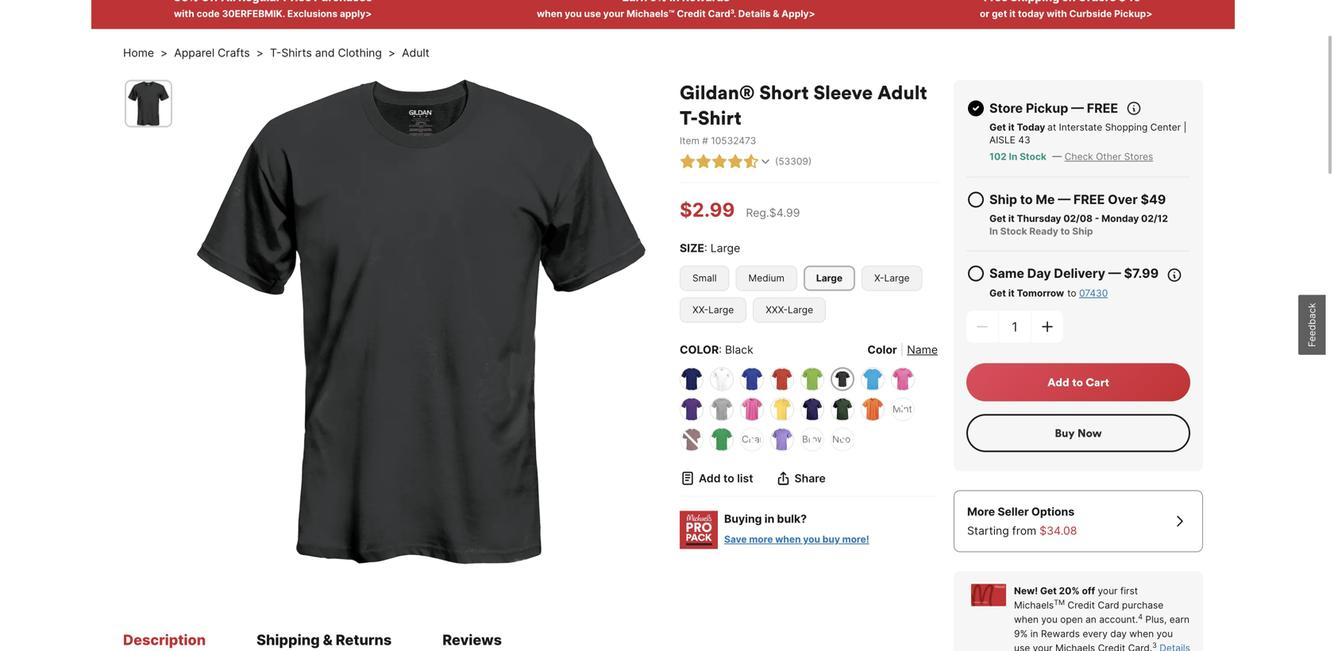 Task type: describe. For each thing, give the bounding box(es) containing it.
your inside 4 plus, earn 9% in rewards every day when you use your michaels credit card.
[[1033, 643, 1053, 651]]

or get it today with curbside pickup>
[[980, 8, 1153, 20]]

credit inside 4 plus, earn 9% in rewards every day when you use your michaels credit card.
[[1098, 643, 1125, 651]]

color | name
[[868, 343, 938, 357]]

starting
[[967, 524, 1009, 538]]

0 vertical spatial &
[[773, 8, 779, 20]]

ship inside the 'get it thursday 02/08 - monday 02/12 in stock ready to ship'
[[1072, 226, 1093, 237]]

3
[[1152, 641, 1157, 650]]

you inside tm credit card purchase when you open an account.
[[1041, 614, 1058, 626]]

when you use your michaels™ credit card³. details & apply> link
[[499, 0, 853, 29]]

x-
[[874, 273, 884, 284]]

daisy image
[[771, 398, 793, 421]]

check
[[1065, 151, 1093, 163]]

same
[[989, 266, 1024, 281]]

home
[[123, 46, 154, 60]]

safety pink image
[[741, 398, 763, 421]]

( 53309 )
[[775, 156, 812, 167]]

it for today
[[1008, 122, 1015, 133]]

clothing
[[338, 46, 382, 60]]

t- inside gildan® short sleeve adult t-shirt item # 10532473
[[680, 106, 698, 130]]

get it today at interstate shopping center | aisle 43
[[989, 122, 1187, 146]]

1 vertical spatial &
[[323, 631, 333, 649]]

michaels inside "your first michaels"
[[1014, 600, 1054, 611]]

button to increment counter for number stepper image
[[1040, 319, 1055, 335]]

to for me
[[1020, 192, 1033, 207]]

michaels™
[[627, 8, 675, 20]]

43
[[1018, 134, 1030, 146]]

x-large
[[874, 273, 910, 284]]

brown
[[802, 434, 830, 445]]

when inside 4 plus, earn 9% in rewards every day when you use your michaels credit card.
[[1129, 628, 1154, 640]]

get up tm
[[1040, 585, 1057, 597]]

curbside
[[1069, 8, 1112, 20]]

reg.$4.99
[[746, 206, 800, 220]]

irish green image
[[711, 429, 733, 451]]

account.
[[1099, 614, 1138, 626]]

and
[[315, 46, 335, 60]]

$2.99
[[680, 198, 735, 222]]

heliconia image
[[892, 368, 914, 390]]

it for tomorrow
[[1008, 288, 1015, 299]]

get it tomorrow to 07430
[[989, 288, 1108, 299]]

more
[[967, 505, 995, 519]]

center
[[1150, 122, 1181, 133]]

interstate
[[1059, 122, 1102, 133]]

color
[[868, 343, 897, 357]]

short
[[759, 80, 809, 105]]

navy heather image
[[801, 398, 824, 421]]

plus,
[[1145, 614, 1167, 626]]

1 horizontal spatial in
[[1009, 151, 1018, 163]]

michaels inside 4 plus, earn 9% in rewards every day when you use your michaels credit card.
[[1055, 643, 1095, 651]]

— for me
[[1058, 192, 1071, 207]]

you left "michaels™"
[[565, 8, 582, 20]]

apply>
[[782, 8, 815, 20]]

now
[[1078, 426, 1102, 441]]

02/12
[[1141, 213, 1168, 225]]

in inside the 'get it thursday 02/08 - monday 02/12 in stock ready to ship'
[[989, 226, 998, 237]]

$7.99
[[1124, 266, 1159, 281]]

to for list
[[723, 472, 734, 485]]

black image
[[835, 371, 851, 387]]

pickup>
[[1114, 8, 1153, 20]]

lime image
[[801, 368, 824, 390]]

apply>
[[340, 8, 372, 20]]

add to cart
[[1048, 375, 1109, 390]]

monday
[[1102, 213, 1139, 225]]

reviews
[[443, 631, 502, 649]]

: for size
[[704, 242, 707, 255]]

you inside 4 plus, earn 9% in rewards every day when you use your michaels credit card.
[[1157, 628, 1173, 640]]

2 with from the left
[[1047, 8, 1067, 20]]

adult link
[[402, 45, 429, 61]]

add for add to cart
[[1048, 375, 1070, 390]]

white image
[[711, 368, 733, 390]]

day
[[1027, 266, 1051, 281]]

card.
[[1128, 643, 1152, 651]]

shopping
[[1105, 122, 1148, 133]]

me
[[1036, 192, 1055, 207]]

large left x-
[[816, 273, 843, 284]]

1 with from the left
[[174, 8, 194, 20]]

it right the get
[[1009, 8, 1016, 20]]

tm credit card purchase when you open an account.
[[1014, 599, 1164, 626]]

$49
[[1141, 192, 1166, 207]]

sleeve
[[814, 80, 873, 105]]

10532473
[[711, 135, 756, 147]]

tomorrow
[[1017, 288, 1064, 299]]

gildan® short sleeve adult t-shirt item # 10532473
[[680, 80, 927, 147]]

0 horizontal spatial adult
[[402, 46, 429, 60]]

0 vertical spatial use
[[584, 8, 601, 20]]

safety orange image
[[862, 398, 884, 421]]

store pickup — free
[[989, 101, 1118, 116]]

07430
[[1079, 288, 1108, 299]]

every
[[1083, 628, 1108, 640]]

20%
[[1059, 585, 1080, 597]]

xx-
[[692, 304, 708, 316]]

buy now
[[1055, 426, 1102, 441]]

buy
[[822, 534, 840, 545]]

shipping & returns
[[257, 631, 392, 649]]

xxx-large
[[766, 304, 813, 316]]

tm
[[1054, 599, 1065, 607]]

0 vertical spatial t-
[[270, 46, 281, 60]]

(
[[775, 156, 779, 167]]

when you use your michaels™ credit card³. details & apply>
[[537, 8, 815, 20]]

heather sapphire image
[[862, 368, 884, 390]]

or get it today with curbside pickup> link
[[942, 0, 1191, 29]]

black
[[725, 343, 753, 357]]

item
[[680, 135, 700, 147]]

t-shirts and clothing link
[[270, 45, 382, 61]]

your first michaels
[[1014, 585, 1138, 611]]

large for xxx-large
[[788, 304, 813, 316]]

xxx-
[[766, 304, 788, 316]]

name
[[907, 343, 938, 357]]

other
[[1096, 151, 1122, 163]]

an
[[1086, 614, 1097, 626]]

0 horizontal spatial credit
[[677, 8, 706, 20]]

get
[[992, 8, 1007, 20]]

9%
[[1014, 628, 1028, 640]]

shirts
[[281, 46, 312, 60]]

-
[[1095, 213, 1099, 225]]

earn
[[1170, 614, 1190, 626]]

day
[[1110, 628, 1127, 640]]

— for stock
[[1052, 151, 1062, 163]]

1 > from the left
[[160, 46, 168, 60]]

home > apparel crafts > t-shirts and clothing > adult
[[123, 46, 429, 60]]

home link
[[123, 45, 154, 61]]



Task type: vqa. For each thing, say whether or not it's contained in the screenshot.
Crafts
yes



Task type: locate. For each thing, give the bounding box(es) containing it.
Number Stepper text field
[[999, 311, 1031, 343]]

get for get it today at interstate shopping center | aisle 43
[[989, 122, 1006, 133]]

options
[[1031, 505, 1075, 519]]

102 in stock — check other stores
[[989, 151, 1153, 163]]

0 horizontal spatial with
[[174, 8, 194, 20]]

add left list
[[699, 472, 721, 485]]

stock inside the 'get it thursday 02/08 - monday 02/12 in stock ready to ship'
[[1000, 226, 1027, 237]]

3 > from the left
[[388, 46, 396, 60]]

2 horizontal spatial credit
[[1098, 643, 1125, 651]]

0 vertical spatial adult
[[402, 46, 429, 60]]

credit
[[677, 8, 706, 20], [1068, 600, 1095, 611], [1098, 643, 1125, 651]]

it inside get it today at interstate shopping center | aisle 43
[[1008, 122, 1015, 133]]

0 horizontal spatial add
[[699, 472, 721, 485]]

you up 3
[[1157, 628, 1173, 640]]

0 horizontal spatial michaels
[[1014, 600, 1054, 611]]

0 vertical spatial add
[[1048, 375, 1070, 390]]

0 horizontal spatial &
[[323, 631, 333, 649]]

0 horizontal spatial in
[[765, 512, 775, 526]]

in
[[765, 512, 775, 526], [1030, 628, 1038, 640]]

adult right sleeve
[[877, 80, 927, 105]]

with code 30erfebmik. exclusions apply>
[[174, 8, 372, 20]]

2 horizontal spatial >
[[388, 46, 396, 60]]

1 horizontal spatial t-
[[680, 106, 698, 130]]

1 horizontal spatial use
[[1014, 643, 1030, 651]]

1 horizontal spatial >
[[256, 46, 264, 60]]

$
[[1040, 524, 1047, 538]]

| inside get it today at interstate shopping center | aisle 43
[[1184, 122, 1187, 133]]

1 vertical spatial in
[[1030, 628, 1038, 640]]

2 vertical spatial credit
[[1098, 643, 1125, 651]]

share
[[795, 472, 826, 485]]

to inside popup button
[[723, 472, 734, 485]]

0 vertical spatial ship
[[989, 192, 1017, 207]]

aisle
[[989, 134, 1016, 146]]

add inside popup button
[[699, 472, 721, 485]]

or
[[980, 8, 990, 20]]

ship to me — free over $49
[[989, 192, 1166, 207]]

tabler image down 10532473
[[712, 154, 727, 170]]

0 horizontal spatial >
[[160, 46, 168, 60]]

: left the black
[[719, 343, 722, 357]]

large up lime icon
[[788, 304, 813, 316]]

1 horizontal spatial tabler image
[[1126, 101, 1142, 117]]

| right center on the top right of page
[[1184, 122, 1187, 133]]

0 vertical spatial :
[[704, 242, 707, 255]]

tabler image
[[1126, 101, 1142, 117], [712, 154, 727, 170]]

in right 102
[[1009, 151, 1018, 163]]

0 horizontal spatial t-
[[270, 46, 281, 60]]

get up aisle
[[989, 122, 1006, 133]]

:
[[704, 242, 707, 255], [719, 343, 722, 357]]

credit down day
[[1098, 643, 1125, 651]]

1 vertical spatial adult
[[877, 80, 927, 105]]

store
[[989, 101, 1023, 116]]

adult right clothing
[[402, 46, 429, 60]]

stock down 43
[[1020, 151, 1047, 163]]

adult inside gildan® short sleeve adult t-shirt item # 10532473
[[877, 80, 927, 105]]

ship up the thursday
[[989, 192, 1017, 207]]

get
[[989, 122, 1006, 133], [989, 213, 1006, 225], [989, 288, 1006, 299], [1040, 585, 1057, 597]]

when inside the buying in bulk? save more when you buy more!
[[775, 534, 801, 545]]

when inside tm credit card purchase when you open an account.
[[1014, 614, 1039, 626]]

heather purple image
[[771, 429, 793, 451]]

mint
[[893, 404, 912, 415]]

get inside the 'get it thursday 02/08 - monday 02/12 in stock ready to ship'
[[989, 213, 1006, 225]]

add to list
[[699, 472, 753, 485]]

ready
[[1029, 226, 1058, 237]]

free up "interstate"
[[1087, 101, 1118, 116]]

same day delivery — $7.99
[[989, 266, 1159, 281]]

large for xx-large
[[708, 304, 734, 316]]

: up small
[[704, 242, 707, 255]]

maroon image
[[681, 429, 703, 451]]

to inside the 'get it thursday 02/08 - monday 02/12 in stock ready to ship'
[[1061, 226, 1070, 237]]

today
[[1017, 122, 1045, 133]]

> right home link
[[160, 46, 168, 60]]

get left the thursday
[[989, 213, 1006, 225]]

2 horizontal spatial your
[[1098, 585, 1118, 597]]

t- up item
[[680, 106, 698, 130]]

1 vertical spatial stock
[[1000, 226, 1027, 237]]

sport gray image
[[711, 398, 733, 421]]

you inside the buying in bulk? save more when you buy more!
[[803, 534, 820, 545]]

use down 9%
[[1014, 643, 1030, 651]]

0 horizontal spatial use
[[584, 8, 601, 20]]

color
[[680, 343, 719, 357]]

4 plus, earn 9% in rewards every day when you use your michaels credit card.
[[1014, 613, 1190, 651]]

pickup
[[1026, 101, 1068, 116]]

add to cart button
[[966, 363, 1190, 402]]

ship
[[989, 192, 1017, 207], [1072, 226, 1093, 237]]

0 horizontal spatial |
[[900, 343, 904, 357]]

0 horizontal spatial tabler image
[[712, 154, 727, 170]]

1 vertical spatial t-
[[680, 106, 698, 130]]

returns
[[336, 631, 392, 649]]

add inside button
[[1048, 375, 1070, 390]]

1 vertical spatial michaels
[[1055, 643, 1095, 651]]

1 horizontal spatial &
[[773, 8, 779, 20]]

get for get it thursday 02/08 - monday 02/12 in stock ready to ship
[[989, 213, 1006, 225]]

in right 9%
[[1030, 628, 1038, 640]]

0 vertical spatial in
[[765, 512, 775, 526]]

>
[[160, 46, 168, 60], [256, 46, 264, 60], [388, 46, 396, 60]]

2 vertical spatial your
[[1033, 643, 1053, 651]]

1 vertical spatial |
[[900, 343, 904, 357]]

navy image
[[681, 368, 703, 390]]

cart
[[1086, 375, 1109, 390]]

0 horizontal spatial your
[[603, 8, 624, 20]]

& left returns
[[323, 631, 333, 649]]

tab list
[[123, 631, 938, 651]]

1 vertical spatial your
[[1098, 585, 1118, 597]]

purple image
[[681, 398, 703, 421]]

free up -
[[1074, 192, 1105, 207]]

tab list containing description
[[123, 631, 938, 651]]

1 vertical spatial use
[[1014, 643, 1030, 651]]

0 vertical spatial stock
[[1020, 151, 1047, 163]]

& right details
[[773, 8, 779, 20]]

it down same
[[1008, 288, 1015, 299]]

royal blue image
[[741, 368, 763, 390]]

it for thursday
[[1008, 213, 1015, 225]]

gildan®
[[680, 80, 755, 105]]

use
[[584, 8, 601, 20], [1014, 643, 1030, 651]]

large up color | name
[[884, 273, 910, 284]]

color : black
[[680, 343, 753, 357]]

medium
[[748, 273, 785, 284]]

0 vertical spatial in
[[1009, 151, 1018, 163]]

to down 02/08
[[1061, 226, 1070, 237]]

> right the 'crafts'
[[256, 46, 264, 60]]

add for add to list
[[699, 472, 721, 485]]

tabler image
[[680, 154, 696, 170], [696, 154, 712, 170], [727, 154, 743, 170], [743, 154, 759, 170], [759, 155, 772, 168], [966, 190, 986, 209], [966, 264, 986, 283], [680, 471, 696, 487]]

buying
[[724, 512, 762, 526]]

1 vertical spatial ship
[[1072, 226, 1093, 237]]

code
[[197, 8, 220, 20]]

— right me
[[1058, 192, 1071, 207]]

apparel crafts link
[[174, 45, 250, 61]]

buying in bulk? save more when you buy more!
[[724, 512, 869, 545]]

save
[[724, 534, 747, 545]]

in inside 4 plus, earn 9% in rewards every day when you use your michaels credit card.
[[1030, 628, 1038, 640]]

0 horizontal spatial in
[[989, 226, 998, 237]]

1 horizontal spatial in
[[1030, 628, 1038, 640]]

michaels down new!
[[1014, 600, 1054, 611]]

tabler image up 'shopping' on the top
[[1126, 101, 1142, 117]]

to left list
[[723, 472, 734, 485]]

get for get it tomorrow to 07430
[[989, 288, 1006, 299]]

at
[[1047, 122, 1056, 133]]

1 horizontal spatial with
[[1047, 8, 1067, 20]]

2 > from the left
[[256, 46, 264, 60]]

use inside 4 plus, earn 9% in rewards every day when you use your michaels credit card.
[[1014, 643, 1030, 651]]

today
[[1018, 8, 1044, 20]]

rewards
[[1041, 628, 1080, 640]]

large for x-large
[[884, 273, 910, 284]]

description
[[123, 631, 206, 649]]

heather military green image
[[831, 398, 854, 421]]

open samedaydelivery details modal image
[[1167, 267, 1183, 283]]

0 horizontal spatial :
[[704, 242, 707, 255]]

1 horizontal spatial credit
[[1068, 600, 1095, 611]]

more!
[[842, 534, 869, 545]]

to for cart
[[1072, 375, 1083, 390]]

#
[[702, 135, 708, 147]]

credit inside tm credit card purchase when you open an account.
[[1068, 600, 1095, 611]]

0 vertical spatial tabler image
[[1126, 101, 1142, 117]]

your inside "your first michaels"
[[1098, 585, 1118, 597]]

when
[[537, 8, 562, 20], [775, 534, 801, 545], [1014, 614, 1039, 626], [1129, 628, 1154, 640]]

ship down 02/08
[[1072, 226, 1093, 237]]

michaels down the rewards on the right bottom
[[1055, 643, 1095, 651]]

to left me
[[1020, 192, 1033, 207]]

you left buy
[[803, 534, 820, 545]]

|
[[1184, 122, 1187, 133], [900, 343, 904, 357]]

4
[[1138, 613, 1143, 621]]

1 vertical spatial add
[[699, 472, 721, 485]]

buy
[[1055, 426, 1075, 441]]

your down the rewards on the right bottom
[[1033, 643, 1053, 651]]

to down same day delivery — $7.99
[[1067, 288, 1076, 299]]

—
[[1071, 101, 1084, 116], [1052, 151, 1062, 163], [1058, 192, 1071, 207], [1108, 266, 1121, 281]]

30erfebmik.
[[222, 8, 285, 20]]

delivery
[[1054, 266, 1105, 281]]

1 horizontal spatial your
[[1033, 643, 1053, 651]]

— left check
[[1052, 151, 1062, 163]]

1 vertical spatial :
[[719, 343, 722, 357]]

share button
[[776, 471, 826, 487]]

get down same
[[989, 288, 1006, 299]]

> left adult link
[[388, 46, 396, 60]]

1 horizontal spatial :
[[719, 343, 722, 357]]

— for delivery
[[1108, 266, 1121, 281]]

1 horizontal spatial michaels
[[1055, 643, 1095, 651]]

in
[[1009, 151, 1018, 163], [989, 226, 998, 237]]

credit down off
[[1068, 600, 1095, 611]]

0 vertical spatial credit
[[677, 8, 706, 20]]

| right color
[[900, 343, 904, 357]]

open
[[1060, 614, 1083, 626]]

t- down with code 30erfebmik. exclusions apply> link
[[270, 46, 281, 60]]

it inside the 'get it thursday 02/08 - monday 02/12 in stock ready to ship'
[[1008, 213, 1015, 225]]

1 horizontal spatial add
[[1048, 375, 1070, 390]]

1 horizontal spatial ship
[[1072, 226, 1093, 237]]

1 horizontal spatial gildan&#xae; short sleeve adult t-shirt image
[[179, 80, 664, 564]]

add left cart
[[1048, 375, 1070, 390]]

red image
[[771, 368, 793, 390]]

— left $7.99
[[1108, 266, 1121, 281]]

off
[[1082, 585, 1095, 597]]

it up aisle
[[1008, 122, 1015, 133]]

purchase
[[1122, 600, 1164, 611]]

xx-large
[[692, 304, 734, 316]]

1 vertical spatial credit
[[1068, 600, 1095, 611]]

use left "michaels™"
[[584, 8, 601, 20]]

)
[[808, 156, 812, 167]]

large right size
[[711, 242, 740, 255]]

in up same
[[989, 226, 998, 237]]

free
[[1087, 101, 1118, 116], [1074, 192, 1105, 207]]

new! get 20% off
[[1014, 585, 1095, 597]]

1 vertical spatial in
[[989, 226, 998, 237]]

1 vertical spatial tabler image
[[712, 154, 727, 170]]

card³.
[[708, 8, 736, 20]]

— up "interstate"
[[1071, 101, 1084, 116]]

to inside button
[[1072, 375, 1083, 390]]

0 vertical spatial michaels
[[1014, 600, 1054, 611]]

0 vertical spatial |
[[1184, 122, 1187, 133]]

size
[[680, 242, 704, 255]]

in up more
[[765, 512, 775, 526]]

0 vertical spatial free
[[1087, 101, 1118, 116]]

gildan&#xae; short sleeve adult t-shirt image
[[179, 80, 664, 564], [126, 82, 171, 126]]

more
[[749, 534, 773, 545]]

with right today
[[1047, 8, 1067, 20]]

small
[[692, 273, 717, 284]]

your up card
[[1098, 585, 1118, 597]]

to left cart
[[1072, 375, 1083, 390]]

it left the thursday
[[1008, 213, 1015, 225]]

crafts
[[218, 46, 250, 60]]

in inside the buying in bulk? save more when you buy more!
[[765, 512, 775, 526]]

your left "michaels™"
[[603, 8, 624, 20]]

1 horizontal spatial |
[[1184, 122, 1187, 133]]

1 vertical spatial free
[[1074, 192, 1105, 207]]

1 horizontal spatial adult
[[877, 80, 927, 105]]

apparel
[[174, 46, 215, 60]]

: for color
[[719, 343, 722, 357]]

plcc card logo image
[[971, 584, 1006, 606]]

0 horizontal spatial gildan&#xae; short sleeve adult t-shirt image
[[126, 82, 171, 126]]

credit left card³.
[[677, 8, 706, 20]]

with left code
[[174, 8, 194, 20]]

stock down the thursday
[[1000, 226, 1027, 237]]

get inside get it today at interstate shopping center | aisle 43
[[989, 122, 1006, 133]]

102
[[989, 151, 1007, 163]]

you up the rewards on the right bottom
[[1041, 614, 1058, 626]]

add to list button
[[680, 471, 753, 487]]

0 horizontal spatial ship
[[989, 192, 1017, 207]]

0 vertical spatial your
[[603, 8, 624, 20]]

new!
[[1014, 585, 1038, 597]]

large down small
[[708, 304, 734, 316]]



